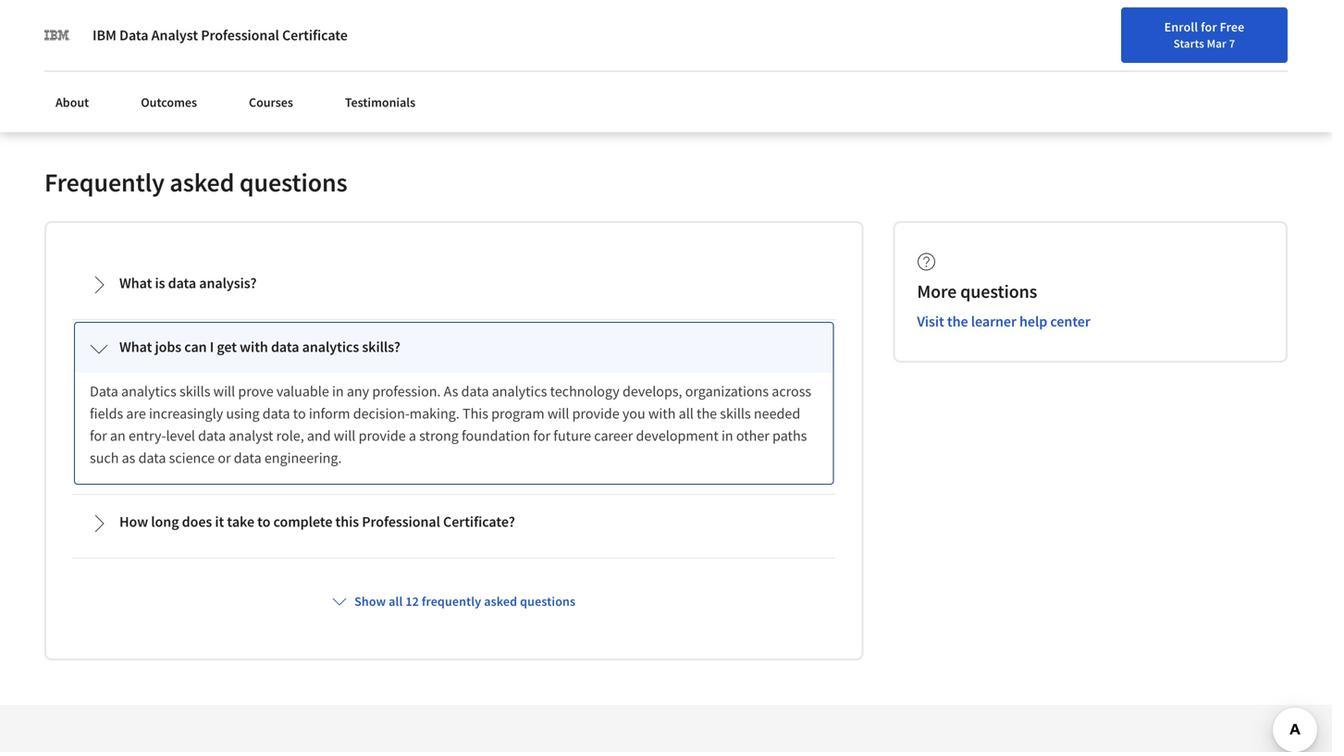 Task type: vqa. For each thing, say whether or not it's contained in the screenshot.
Professional
yes



Task type: locate. For each thing, give the bounding box(es) containing it.
2 horizontal spatial questions
[[961, 280, 1038, 303]]

0 horizontal spatial data
[[90, 382, 118, 401]]

you
[[623, 404, 646, 423]]

will right and on the left of page
[[334, 427, 356, 445]]

0 vertical spatial provide
[[573, 404, 620, 423]]

how long does it take to complete this professional certificate?
[[119, 513, 515, 531]]

prove
[[238, 382, 274, 401]]

1 horizontal spatial will
[[334, 427, 356, 445]]

for up the mar
[[1202, 19, 1218, 35]]

questions
[[240, 166, 348, 199], [961, 280, 1038, 303], [520, 593, 576, 610]]

all
[[679, 404, 694, 423], [389, 593, 403, 610]]

list item
[[72, 751, 836, 753]]

0 vertical spatial free
[[1221, 19, 1245, 35]]

frequently
[[422, 593, 482, 610]]

in left any
[[332, 382, 344, 401]]

0 horizontal spatial analytics
[[121, 382, 177, 401]]

log in
[[1202, 58, 1235, 75]]

other
[[737, 427, 770, 445]]

0 horizontal spatial free
[[1221, 19, 1245, 35]]

0 horizontal spatial to
[[257, 513, 271, 531]]

long
[[151, 513, 179, 531]]

asked down outcomes link
[[170, 166, 235, 199]]

1 vertical spatial questions
[[961, 280, 1038, 303]]

1 vertical spatial data
[[90, 382, 118, 401]]

analytics up are
[[121, 382, 177, 401]]

1 vertical spatial to
[[257, 513, 271, 531]]

as
[[122, 449, 136, 467]]

12
[[406, 593, 419, 610]]

2 vertical spatial will
[[334, 427, 356, 445]]

your
[[1094, 58, 1119, 75]]

1 horizontal spatial free
[[1297, 61, 1322, 77]]

asked right frequently
[[484, 593, 518, 610]]

all left 12
[[389, 593, 403, 610]]

in
[[1224, 58, 1235, 75]]

jobs
[[155, 338, 182, 356]]

1 vertical spatial in
[[722, 427, 734, 445]]

ibm image
[[44, 22, 70, 48]]

1 horizontal spatial skills
[[720, 404, 751, 423]]

1 horizontal spatial questions
[[520, 593, 576, 610]]

courses
[[249, 94, 293, 111]]

1 horizontal spatial asked
[[484, 593, 518, 610]]

what left jobs
[[119, 338, 152, 356]]

1 vertical spatial all
[[389, 593, 403, 610]]

an
[[110, 427, 126, 445]]

can
[[184, 338, 207, 356]]

what jobs can i get with data analytics skills?
[[119, 338, 401, 356]]

free up "7"
[[1221, 19, 1245, 35]]

list item inside collapsed list
[[72, 751, 836, 753]]

0 horizontal spatial skills
[[180, 382, 211, 401]]

0 vertical spatial with
[[240, 338, 268, 356]]

the inside data analytics skills will prove valuable in any profession. as data analytics technology develops, organizations across fields are increasingly using data to inform decision-making. this program will provide you with all the skills needed for an entry-level data analyst role, and will provide a strong foundation for future career development in other paths such as data science or data engineering.
[[697, 404, 717, 423]]

inform
[[309, 404, 350, 423]]

as
[[444, 382, 459, 401]]

footer
[[0, 705, 1333, 753]]

data
[[119, 26, 149, 44], [90, 382, 118, 401]]

testimonials
[[345, 94, 416, 111]]

in left other
[[722, 427, 734, 445]]

1 vertical spatial free
[[1297, 61, 1322, 77]]

0 horizontal spatial questions
[[240, 166, 348, 199]]

future
[[554, 427, 592, 445]]

log
[[1202, 58, 1222, 75]]

1 horizontal spatial all
[[679, 404, 694, 423]]

1 horizontal spatial provide
[[573, 404, 620, 423]]

professional
[[201, 26, 279, 44], [362, 513, 441, 531]]

it
[[215, 513, 224, 531]]

0 vertical spatial in
[[332, 382, 344, 401]]

1 horizontal spatial data
[[119, 26, 149, 44]]

analyst
[[229, 427, 273, 445]]

all inside show all 12 frequently asked questions dropdown button
[[389, 593, 403, 610]]

join
[[1251, 61, 1276, 77]]

2 vertical spatial questions
[[520, 593, 576, 610]]

analytics up 'program' at left bottom
[[492, 382, 548, 401]]

data
[[168, 274, 196, 292], [271, 338, 299, 356], [462, 382, 489, 401], [263, 404, 290, 423], [198, 427, 226, 445], [138, 449, 166, 467], [234, 449, 262, 467]]

more questions visit the learner help center
[[918, 280, 1091, 331]]

0 horizontal spatial all
[[389, 593, 403, 610]]

data inside data analytics skills will prove valuable in any profession. as data analytics technology develops, organizations across fields are increasingly using data to inform decision-making. this program will provide you with all the skills needed for an entry-level data analyst role, and will provide a strong foundation for future career development in other paths such as data science or data engineering.
[[90, 382, 118, 401]]

to inside dropdown button
[[257, 513, 271, 531]]

the right visit
[[948, 312, 969, 331]]

2 horizontal spatial will
[[548, 404, 570, 423]]

to
[[293, 404, 306, 423], [257, 513, 271, 531]]

the down organizations at the right bottom of page
[[697, 404, 717, 423]]

1 horizontal spatial professional
[[362, 513, 441, 531]]

enroll for free starts mar 7
[[1165, 19, 1245, 51]]

coursera image
[[22, 52, 140, 82]]

the inside more questions visit the learner help center
[[948, 312, 969, 331]]

all inside data analytics skills will prove valuable in any profession. as data analytics technology develops, organizations across fields are increasingly using data to inform decision-making. this program will provide you with all the skills needed for an entry-level data analyst role, and will provide a strong foundation for future career development in other paths such as data science or data engineering.
[[679, 404, 694, 423]]

such
[[90, 449, 119, 467]]

skills up increasingly
[[180, 382, 211, 401]]

professional right the analyst
[[201, 26, 279, 44]]

center
[[1051, 312, 1091, 331]]

1 horizontal spatial the
[[948, 312, 969, 331]]

provide down decision-
[[359, 427, 406, 445]]

organizations
[[686, 382, 769, 401]]

1 what from the top
[[119, 274, 152, 292]]

what left is
[[119, 274, 152, 292]]

what for what is data analysis?
[[119, 274, 152, 292]]

with down develops,
[[649, 404, 676, 423]]

1 horizontal spatial analytics
[[302, 338, 359, 356]]

data up "this"
[[462, 382, 489, 401]]

decision-
[[353, 404, 410, 423]]

find your new career
[[1067, 58, 1184, 75]]

courses link
[[238, 83, 304, 121]]

0 horizontal spatial with
[[240, 338, 268, 356]]

1 horizontal spatial with
[[649, 404, 676, 423]]

1 vertical spatial the
[[697, 404, 717, 423]]

0 vertical spatial all
[[679, 404, 694, 423]]

None search field
[[264, 49, 569, 86]]

with
[[240, 338, 268, 356], [649, 404, 676, 423]]

1 vertical spatial with
[[649, 404, 676, 423]]

0 vertical spatial asked
[[170, 166, 235, 199]]

data up or
[[198, 427, 226, 445]]

professional inside how long does it take to complete this professional certificate? dropdown button
[[362, 513, 441, 531]]

free for join for free
[[1297, 61, 1322, 77]]

making.
[[410, 404, 460, 423]]

free right join
[[1297, 61, 1322, 77]]

provide
[[573, 404, 620, 423], [359, 427, 406, 445]]

to right take
[[257, 513, 271, 531]]

visit
[[918, 312, 945, 331]]

0 vertical spatial skills
[[180, 382, 211, 401]]

with right 'get'
[[240, 338, 268, 356]]

1 vertical spatial provide
[[359, 427, 406, 445]]

1 vertical spatial what
[[119, 338, 152, 356]]

0 vertical spatial the
[[948, 312, 969, 331]]

program
[[492, 404, 545, 423]]

will up using
[[213, 382, 235, 401]]

analytics left skills?
[[302, 338, 359, 356]]

all up development
[[679, 404, 694, 423]]

learner
[[972, 312, 1017, 331]]

skills down organizations at the right bottom of page
[[720, 404, 751, 423]]

1 vertical spatial asked
[[484, 593, 518, 610]]

for left an
[[90, 427, 107, 445]]

provide down technology
[[573, 404, 620, 423]]

outcomes link
[[130, 83, 208, 121]]

1 vertical spatial professional
[[362, 513, 441, 531]]

data down entry-
[[138, 449, 166, 467]]

data up fields
[[90, 382, 118, 401]]

1 horizontal spatial in
[[722, 427, 734, 445]]

collapsed list
[[68, 253, 840, 753]]

1 horizontal spatial to
[[293, 404, 306, 423]]

7
[[1230, 36, 1236, 51]]

analytics
[[302, 338, 359, 356], [121, 382, 177, 401], [492, 382, 548, 401]]

will up future
[[548, 404, 570, 423]]

0 vertical spatial what
[[119, 274, 152, 292]]

join for free link
[[1246, 51, 1327, 87]]

data down analyst
[[234, 449, 262, 467]]

free inside enroll for free starts mar 7
[[1221, 19, 1245, 35]]

professional right this
[[362, 513, 441, 531]]

needed
[[754, 404, 801, 423]]

what for what jobs can i get with data analytics skills?
[[119, 338, 152, 356]]

asked inside dropdown button
[[484, 593, 518, 610]]

what
[[119, 274, 152, 292], [119, 338, 152, 356]]

certificate?
[[443, 513, 515, 531]]

0 horizontal spatial will
[[213, 382, 235, 401]]

free
[[1221, 19, 1245, 35], [1297, 61, 1322, 77]]

0 vertical spatial to
[[293, 404, 306, 423]]

complete
[[274, 513, 333, 531]]

analysis?
[[199, 274, 257, 292]]

0 horizontal spatial the
[[697, 404, 717, 423]]

1 vertical spatial will
[[548, 404, 570, 423]]

to down valuable
[[293, 404, 306, 423]]

the
[[948, 312, 969, 331], [697, 404, 717, 423]]

0 vertical spatial will
[[213, 382, 235, 401]]

data right ibm
[[119, 26, 149, 44]]

2 what from the top
[[119, 338, 152, 356]]

0 vertical spatial professional
[[201, 26, 279, 44]]

in
[[332, 382, 344, 401], [722, 427, 734, 445]]

skills
[[180, 382, 211, 401], [720, 404, 751, 423]]

engineering.
[[265, 449, 342, 467]]



Task type: describe. For each thing, give the bounding box(es) containing it.
free for enroll for free starts mar 7
[[1221, 19, 1245, 35]]

profession.
[[372, 382, 441, 401]]

log in link
[[1193, 56, 1244, 78]]

what jobs can i get with data analytics skills? button
[[75, 323, 833, 373]]

about link
[[44, 83, 100, 121]]

valuable
[[277, 382, 329, 401]]

or
[[218, 449, 231, 467]]

any
[[347, 382, 369, 401]]

for right join
[[1278, 61, 1295, 77]]

mar
[[1208, 36, 1227, 51]]

0 vertical spatial data
[[119, 26, 149, 44]]

entry-
[[129, 427, 166, 445]]

role,
[[276, 427, 304, 445]]

this
[[463, 404, 489, 423]]

does
[[182, 513, 212, 531]]

a
[[409, 427, 417, 445]]

show all 12 frequently asked questions button
[[325, 585, 583, 618]]

join for free
[[1251, 61, 1322, 77]]

how long does it take to complete this professional certificate? button
[[75, 498, 833, 548]]

this
[[336, 513, 359, 531]]

career
[[1148, 58, 1184, 75]]

new
[[1121, 58, 1145, 75]]

analytics inside dropdown button
[[302, 338, 359, 356]]

career
[[595, 427, 633, 445]]

foundation
[[462, 427, 531, 445]]

questions inside more questions visit the learner help center
[[961, 280, 1038, 303]]

science
[[169, 449, 215, 467]]

find
[[1067, 58, 1091, 75]]

and
[[307, 427, 331, 445]]

banner navigation
[[15, 0, 521, 37]]

visit the learner help center link
[[918, 312, 1091, 331]]

strong
[[419, 427, 459, 445]]

data right is
[[168, 274, 196, 292]]

find your new career link
[[1058, 56, 1193, 79]]

frequently asked questions
[[44, 166, 348, 199]]

with inside dropdown button
[[240, 338, 268, 356]]

is
[[155, 274, 165, 292]]

frequently
[[44, 166, 165, 199]]

data up role,
[[263, 404, 290, 423]]

skills?
[[362, 338, 401, 356]]

get
[[217, 338, 237, 356]]

ibm data analyst professional certificate
[[93, 26, 348, 44]]

using
[[226, 404, 260, 423]]

increasingly
[[149, 404, 223, 423]]

develops,
[[623, 382, 683, 401]]

technology
[[550, 382, 620, 401]]

0 vertical spatial questions
[[240, 166, 348, 199]]

what is data analysis?
[[119, 274, 257, 292]]

0 horizontal spatial professional
[[201, 26, 279, 44]]

across
[[772, 382, 812, 401]]

starts
[[1174, 36, 1205, 51]]

show all 12 frequently asked questions
[[355, 593, 576, 610]]

are
[[126, 404, 146, 423]]

what is data analysis? button
[[75, 259, 833, 309]]

data up valuable
[[271, 338, 299, 356]]

0 horizontal spatial in
[[332, 382, 344, 401]]

show
[[355, 593, 386, 610]]

certificate
[[282, 26, 348, 44]]

analyst
[[151, 26, 198, 44]]

questions inside dropdown button
[[520, 593, 576, 610]]

testimonials link
[[334, 83, 427, 121]]

i
[[210, 338, 214, 356]]

data analytics skills will prove valuable in any profession. as data analytics technology develops, organizations across fields are increasingly using data to inform decision-making. this program will provide you with all the skills needed for an entry-level data analyst role, and will provide a strong foundation for future career development in other paths such as data science or data engineering.
[[90, 382, 815, 467]]

0 horizontal spatial provide
[[359, 427, 406, 445]]

paths
[[773, 427, 808, 445]]

to inside data analytics skills will prove valuable in any profession. as data analytics technology develops, organizations across fields are increasingly using data to inform decision-making. this program will provide you with all the skills needed for an entry-level data analyst role, and will provide a strong foundation for future career development in other paths such as data science or data engineering.
[[293, 404, 306, 423]]

fields
[[90, 404, 123, 423]]

help
[[1020, 312, 1048, 331]]

ibm
[[93, 26, 116, 44]]

outcomes
[[141, 94, 197, 111]]

0 horizontal spatial asked
[[170, 166, 235, 199]]

for inside enroll for free starts mar 7
[[1202, 19, 1218, 35]]

how
[[119, 513, 148, 531]]

2 horizontal spatial analytics
[[492, 382, 548, 401]]

level
[[166, 427, 195, 445]]

with inside data analytics skills will prove valuable in any profession. as data analytics technology develops, organizations across fields are increasingly using data to inform decision-making. this program will provide you with all the skills needed for an entry-level data analyst role, and will provide a strong foundation for future career development in other paths such as data science or data engineering.
[[649, 404, 676, 423]]

for left future
[[534, 427, 551, 445]]

about
[[56, 94, 89, 111]]

more
[[918, 280, 957, 303]]

development
[[636, 427, 719, 445]]

1 vertical spatial skills
[[720, 404, 751, 423]]

take
[[227, 513, 255, 531]]



